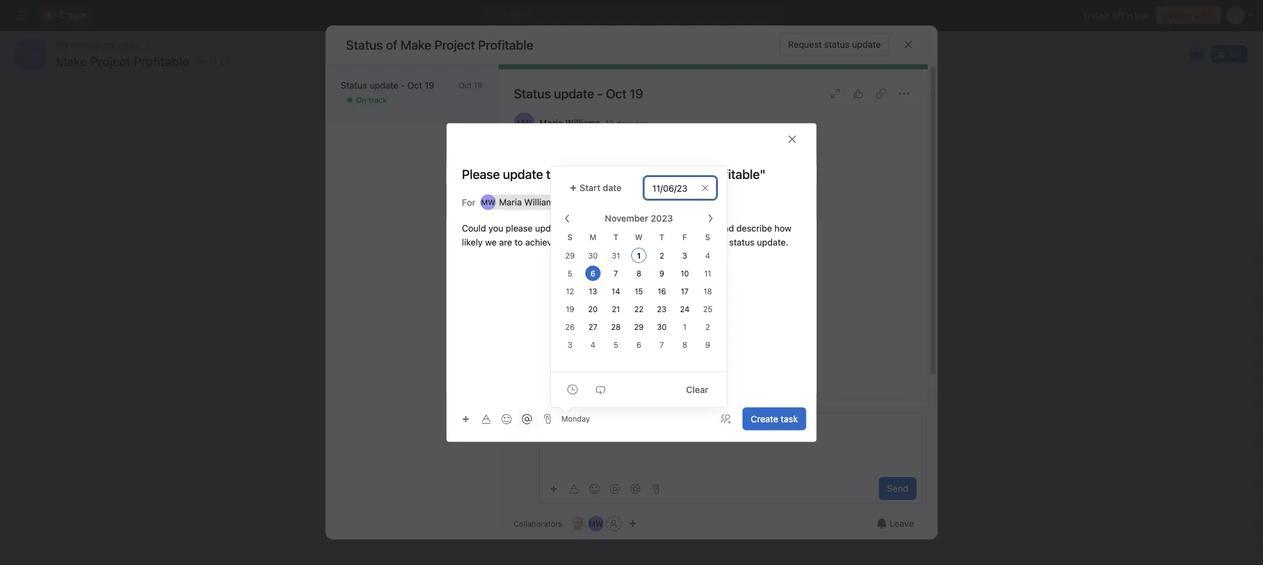 Task type: locate. For each thing, give the bounding box(es) containing it.
please
[[506, 223, 533, 234]]

0 horizontal spatial mw button
[[588, 516, 604, 532]]

1 horizontal spatial 1:1
[[520, 452, 529, 461]]

2 t from the left
[[659, 233, 664, 242]]

there
[[766, 256, 787, 265]]

goals inside my workspace goals link
[[118, 40, 140, 50]]

are
[[499, 237, 512, 248], [789, 256, 800, 265]]

0 vertical spatial make
[[400, 37, 431, 52]]

13 up the 20
[[589, 287, 597, 296]]

time period up achieve
[[514, 220, 556, 229]]

17 left left
[[1083, 11, 1091, 20]]

add followers image
[[721, 414, 731, 424]]

williams down status of make project profitable
[[410, 75, 445, 85]]

status update - oct 19 link
[[514, 86, 643, 101]]

terryturtle85 / maria 1:1
[[358, 327, 454, 338]]

make project profitable link
[[621, 223, 716, 234]]

0 horizontal spatial 7
[[614, 269, 618, 278]]

williams down the status update - oct 19 link at the top of page
[[565, 118, 600, 128]]

t right visit
[[659, 233, 664, 242]]

1 horizontal spatial 8
[[682, 341, 687, 350]]

2 horizontal spatial make
[[621, 223, 643, 234]]

0 vertical spatial maria williams 13 days ago
[[384, 75, 445, 97]]

time inside status of make project profitable dialog
[[514, 220, 531, 229]]

days left left
[[1093, 11, 1110, 20]]

s down next month image
[[705, 233, 710, 242]]

on track down the 20
[[572, 328, 603, 337]]

search list box
[[481, 5, 787, 26]]

1 right show options image
[[213, 57, 217, 66]]

status down 'describe'
[[729, 237, 755, 248]]

1 horizontal spatial status update - oct 19
[[514, 86, 643, 101]]

4 down post
[[705, 252, 710, 260]]

to down please
[[515, 237, 523, 248]]

send for send feedback
[[766, 288, 784, 296]]

2
[[660, 252, 664, 260], [705, 323, 710, 332]]

1 horizontal spatial 2
[[705, 323, 710, 332]]

0 vertical spatial time period
[[766, 133, 810, 142]]

0 vertical spatial in
[[1126, 11, 1132, 20]]

0 vertical spatial /
[[413, 327, 415, 338]]

0 likes. click to like this task image
[[853, 89, 863, 99]]

insert an object image
[[462, 416, 470, 423]]

at mention image
[[610, 484, 620, 494]]

0 horizontal spatial tt
[[519, 419, 529, 428]]

Due date text field
[[644, 177, 717, 200]]

status right request
[[824, 39, 850, 50]]

tt
[[519, 419, 529, 428], [573, 520, 583, 529]]

1 vertical spatial on
[[603, 150, 613, 159]]

november 2023
[[605, 213, 673, 224]]

search button
[[481, 5, 787, 26]]

0 vertical spatial 9
[[659, 269, 664, 278]]

set to repeat image
[[596, 385, 606, 395]]

16
[[658, 287, 666, 296]]

join
[[1227, 50, 1242, 59]]

full screen image
[[830, 89, 840, 99]]

2 horizontal spatial 1
[[683, 323, 687, 332]]

williams right the insert an object icon
[[475, 414, 505, 423]]

what
[[514, 280, 544, 295]]

make project profitable
[[56, 54, 189, 69]]

please update the status of "make project profitable" link
[[373, 463, 672, 482]]

status inside button
[[824, 39, 850, 50]]

ago up task name text box
[[635, 119, 648, 128]]

of
[[386, 37, 398, 52], [610, 223, 618, 234], [545, 414, 553, 423], [638, 463, 646, 472]]

26
[[565, 323, 575, 332]]

30 down goal?
[[588, 252, 598, 260]]

Task name text field
[[447, 165, 816, 183]]

1 horizontal spatial tt button
[[570, 516, 586, 532]]

goal
[[671, 237, 688, 248], [492, 392, 510, 403], [570, 414, 586, 423], [489, 463, 504, 472]]

17 up 24
[[681, 287, 689, 296]]

1 vertical spatial time
[[514, 220, 531, 229]]

the inside and describe how likely we are to achieve this goal? you can visit the goal to post a status update.
[[655, 237, 668, 248]]

send left feedback
[[766, 288, 784, 296]]

toolbar
[[457, 410, 538, 428], [545, 480, 665, 498]]

1 horizontal spatial make
[[400, 37, 431, 52]]

0 horizontal spatial -
[[401, 80, 405, 91]]

tt for bottommost tt button
[[573, 520, 583, 529]]

the inside please update the status of "make project profitable"
[[597, 463, 610, 472]]

start date button
[[561, 177, 634, 200]]

1 vertical spatial track
[[615, 150, 634, 159]]

mentioned
[[433, 463, 471, 472]]

maria inside maria williams 13 days ago
[[384, 75, 407, 85]]

t left can
[[613, 233, 618, 242]]

period inside status of make project profitable dialog
[[533, 220, 556, 229]]

track
[[369, 96, 387, 105], [615, 150, 634, 159], [584, 328, 603, 337]]

maria
[[384, 75, 407, 85], [539, 118, 563, 128], [499, 197, 522, 208], [418, 327, 440, 338], [453, 414, 473, 423], [498, 452, 518, 461]]

goals up make project profitable
[[118, 40, 140, 50]]

0 horizontal spatial toolbar
[[457, 410, 538, 428]]

9 up 16 on the bottom of the page
[[659, 269, 664, 278]]

this right attach a file or paste an image
[[555, 414, 568, 423]]

request
[[788, 39, 822, 50]]

0 horizontal spatial oct
[[407, 80, 422, 91]]

period for custom
[[786, 133, 810, 142]]

maria williams 13 days ago down the status update - oct 19 link at the top of page
[[539, 118, 648, 128]]

6
[[591, 269, 595, 278], [636, 341, 641, 350]]

of inside please update the status of "make project profitable"
[[638, 463, 646, 472]]

ago
[[413, 88, 427, 97], [635, 119, 648, 128], [547, 394, 560, 402], [622, 414, 635, 423]]

maria williams link
[[384, 75, 445, 85], [539, 118, 600, 128]]

17
[[1083, 11, 1091, 20], [681, 287, 689, 296]]

0 horizontal spatial 29
[[565, 252, 575, 260]]

0 vertical spatial on track
[[356, 96, 387, 105]]

tt button right emoji image
[[514, 413, 534, 434]]

track up task name text box
[[615, 150, 634, 159]]

feedback
[[786, 288, 820, 296]]

0 vertical spatial send
[[766, 288, 784, 296]]

29 down could you please update the status of make project profitable
[[565, 252, 575, 260]]

close this dialog image
[[787, 134, 797, 144]]

maria inside status of make project profitable dialog
[[539, 118, 563, 128]]

status inside and describe how likely we are to achieve this goal? you can visit the goal to post a status update.
[[729, 237, 755, 248]]

tt for tt button to the top
[[519, 419, 529, 428]]

2 vertical spatial 1
[[683, 323, 687, 332]]

0 horizontal spatial 1
[[213, 57, 217, 66]]

1 horizontal spatial 9
[[705, 341, 710, 350]]

on up recent
[[356, 96, 366, 105]]

1 horizontal spatial 4
[[705, 252, 710, 260]]

1 vertical spatial 29
[[634, 323, 644, 332]]

1 down 24
[[683, 323, 687, 332]]

create task
[[751, 414, 798, 424]]

1 vertical spatial toolbar
[[545, 480, 665, 498]]

1 vertical spatial 1:1
[[520, 452, 529, 461]]

13 inside status of make project profitable dialog
[[605, 119, 614, 128]]

tt button right collaborators
[[570, 516, 586, 532]]

1 horizontal spatial 30
[[657, 323, 667, 332]]

add time image
[[567, 385, 578, 395]]

toolbar down work
[[545, 480, 665, 498]]

williams inside status of make project profitable dialog
[[565, 118, 600, 128]]

0 vertical spatial 17
[[1083, 11, 1091, 20]]

0 vertical spatial 1:1
[[443, 327, 454, 338]]

0 horizontal spatial a
[[515, 463, 519, 472]]

1 vertical spatial 3
[[568, 341, 572, 350]]

5 up 12
[[568, 269, 572, 278]]

8 up 15
[[636, 269, 641, 278]]

on left 27
[[572, 328, 582, 337]]

please
[[541, 463, 566, 472]]

previous month image
[[562, 214, 573, 224]]

days up recent status updates
[[394, 88, 411, 97]]

goals
[[118, 40, 140, 50], [438, 218, 457, 227], [792, 242, 812, 251], [839, 256, 858, 265]]

1 horizontal spatial 3
[[682, 252, 687, 260]]

date right start
[[603, 183, 622, 193]]

ago right ·
[[622, 414, 635, 423]]

a down the terryturtle85 / maria 1:1 to related work
[[515, 463, 519, 472]]

5 down 28
[[614, 341, 618, 350]]

1 horizontal spatial -
[[597, 86, 603, 101]]

start
[[580, 183, 600, 193]]

0 horizontal spatial make
[[56, 54, 87, 69]]

days up task name text box
[[616, 119, 633, 128]]

trial
[[1135, 11, 1148, 20]]

send button
[[879, 478, 917, 501]]

project up visit
[[645, 223, 674, 234]]

1 vertical spatial tt
[[573, 520, 583, 529]]

terryturtle85 / maria 1:1 to related work
[[445, 452, 588, 461]]

1 horizontal spatial project profitable
[[434, 37, 533, 52]]

project left profitable"
[[373, 473, 401, 482]]

24
[[680, 305, 689, 314]]

send inside button
[[887, 484, 908, 494]]

29
[[565, 252, 575, 260], [634, 323, 644, 332]]

13 down the status update - oct 19 link at the top of page
[[605, 119, 614, 128]]

in right left
[[1126, 11, 1132, 20]]

1 vertical spatial 1
[[637, 252, 641, 260]]

track left 28
[[584, 328, 603, 337]]

3 down 26
[[568, 341, 572, 350]]

9 down 25
[[705, 341, 710, 350]]

mw left add or remove collaborators image
[[589, 520, 603, 529]]

14
[[612, 287, 620, 296]]

are inside parent goals there are no parent goals
[[789, 256, 800, 265]]

2 horizontal spatial on
[[603, 150, 613, 159]]

send
[[766, 288, 784, 296], [887, 484, 908, 494]]

achieve
[[525, 237, 557, 248]]

for
[[462, 197, 475, 208]]

mw button left add or remove collaborators image
[[588, 516, 604, 532]]

q4
[[588, 219, 598, 228]]

time period inside status of make project profitable dialog
[[514, 220, 556, 229]]

27
[[588, 323, 597, 332]]

13 days ago
[[517, 394, 560, 402]]

0 horizontal spatial on
[[356, 96, 366, 105]]

mw button left 'join' button
[[1188, 45, 1206, 63]]

no sub-goals connected
[[409, 218, 497, 227]]

7 up the we've accomplished
[[614, 269, 618, 278]]

owner
[[514, 197, 537, 206]]

update
[[852, 39, 881, 50], [370, 80, 398, 91], [554, 86, 594, 101], [535, 223, 564, 234], [568, 463, 595, 472]]

29 down 22
[[634, 323, 644, 332]]

0 horizontal spatial 5
[[568, 269, 572, 278]]

to up task:
[[532, 452, 539, 461]]

make
[[400, 37, 431, 52], [56, 54, 87, 69], [621, 223, 643, 234]]

mw right for
[[481, 198, 495, 207]]

1 vertical spatial period
[[533, 220, 556, 229]]

maria williams 13 days ago inside status of make project profitable dialog
[[539, 118, 648, 128]]

1 vertical spatial are
[[789, 256, 800, 265]]

/ for terryturtle85 / maria 1:1 to related work
[[493, 452, 496, 461]]

period up achieve
[[533, 220, 556, 229]]

5
[[568, 269, 572, 278], [614, 341, 618, 350]]

tt right emoji image
[[519, 419, 529, 428]]

1 horizontal spatial maria williams 13 days ago
[[539, 118, 648, 128]]

williams
[[410, 75, 445, 85], [565, 118, 600, 128], [524, 197, 558, 208], [475, 414, 505, 423]]

next month image
[[705, 214, 715, 224]]

0 horizontal spatial 6
[[591, 269, 595, 278]]

days
[[1093, 11, 1110, 20], [394, 88, 411, 97], [616, 119, 633, 128], [528, 394, 545, 402], [603, 414, 620, 423]]

t
[[613, 233, 618, 242], [659, 233, 664, 242]]

13 up at mention icon
[[517, 394, 526, 402]]

workspace
[[71, 40, 115, 50]]

2 horizontal spatial to
[[691, 237, 699, 248]]

on track
[[356, 96, 387, 105], [603, 150, 634, 159], [572, 328, 603, 337]]

0 vertical spatial are
[[499, 237, 512, 248]]

tt button
[[514, 413, 534, 434], [570, 516, 586, 532]]

terryturtle85 for terryturtle85 / maria 1:1 to related work
[[445, 452, 491, 461]]

what we've accomplished
[[514, 280, 664, 295]]

0 horizontal spatial in
[[506, 463, 513, 472]]

project profitable inside dialog
[[434, 37, 533, 52]]

parent goals there are no parent goals
[[766, 242, 858, 265]]

2 down 25
[[705, 323, 710, 332]]

0 vertical spatial 4
[[705, 252, 710, 260]]

the left at mention icon
[[507, 414, 519, 423]]

1 horizontal spatial in
[[1126, 11, 1132, 20]]

30 down 23
[[657, 323, 667, 332]]

goal up emoji image
[[492, 392, 510, 403]]

recent
[[342, 130, 376, 142]]

time left close this dialog image
[[766, 133, 784, 142]]

a right post
[[722, 237, 727, 248]]

0 vertical spatial 30
[[588, 252, 598, 260]]

0 vertical spatial project
[[645, 223, 674, 234]]

oct
[[407, 80, 422, 91], [459, 81, 472, 90], [606, 86, 626, 101]]

date right due
[[812, 177, 829, 186]]

to right f
[[691, 237, 699, 248]]

0 vertical spatial 1
[[213, 57, 217, 66]]

1 horizontal spatial time
[[766, 133, 784, 142]]

mw button down 24
[[680, 325, 698, 340]]

on up task name text box
[[603, 150, 613, 159]]

on track up recent
[[356, 96, 387, 105]]

days right ·
[[603, 414, 620, 423]]

mw
[[1190, 50, 1204, 59], [361, 82, 376, 91], [517, 119, 531, 128], [481, 198, 495, 207], [682, 328, 696, 337], [589, 520, 603, 529]]

1:1
[[443, 327, 454, 338], [520, 452, 529, 461]]

add billing info
[[1162, 11, 1215, 20]]

0 horizontal spatial s
[[568, 233, 573, 242]]

mentioned this goal in a task:
[[433, 463, 541, 472]]

0 vertical spatial period
[[786, 133, 810, 142]]

6 down 22
[[636, 341, 641, 350]]

ago up status updates
[[413, 88, 427, 97]]

info
[[1202, 11, 1215, 20]]

emoji image
[[501, 414, 512, 425]]

1 vertical spatial time period
[[514, 220, 556, 229]]

project profitable down my workspace goals link
[[90, 54, 189, 69]]

goal down make project profitable link
[[671, 237, 688, 248]]

status up at mention image at the left of page
[[612, 463, 636, 472]]

maria williams 13 days ago down status of make project profitable
[[384, 75, 445, 97]]

s left goal?
[[568, 233, 573, 242]]

1 vertical spatial make
[[56, 54, 87, 69]]

1 vertical spatial /
[[493, 452, 496, 461]]

1 vertical spatial maria williams link
[[539, 118, 600, 128]]

s
[[568, 233, 573, 242], [705, 233, 710, 242]]

clear button
[[678, 378, 717, 401]]

1 horizontal spatial mw button
[[680, 325, 698, 340]]

send up leave
[[887, 484, 908, 494]]

the right please
[[597, 463, 610, 472]]

13 up recent status updates
[[384, 88, 392, 97]]

8
[[636, 269, 641, 278], [682, 341, 687, 350]]

0 vertical spatial track
[[369, 96, 387, 105]]

0 horizontal spatial time
[[514, 220, 531, 229]]

0 horizontal spatial terryturtle85
[[358, 327, 410, 338]]

1 inside button
[[213, 57, 217, 66]]

0 vertical spatial 8
[[636, 269, 641, 278]]

project inside please update the status of "make project profitable"
[[373, 473, 401, 482]]

0 horizontal spatial status update - oct 19
[[341, 80, 434, 91]]

9
[[659, 269, 664, 278], [705, 341, 710, 350]]

2 vertical spatial mw button
[[588, 516, 604, 532]]

2 horizontal spatial track
[[615, 150, 634, 159]]

0 vertical spatial tt
[[519, 419, 529, 428]]

1 horizontal spatial toolbar
[[545, 480, 665, 498]]

0 horizontal spatial maria williams link
[[384, 75, 445, 85]]

3 up 10
[[682, 252, 687, 260]]

tt right collaborators
[[573, 520, 583, 529]]

8 down 24
[[682, 341, 687, 350]]

1 vertical spatial 5
[[614, 341, 618, 350]]

-
[[401, 80, 405, 91], [597, 86, 603, 101]]

4 down 27
[[591, 341, 595, 350]]

project profitable up oct 19
[[434, 37, 533, 52]]

0 horizontal spatial 17
[[681, 287, 689, 296]]

1 vertical spatial 2
[[705, 323, 710, 332]]

1 horizontal spatial t
[[659, 233, 664, 242]]

billing
[[1178, 11, 1200, 20]]

/
[[413, 327, 415, 338], [493, 452, 496, 461]]

time period up custom
[[766, 133, 810, 142]]

clear due date image
[[701, 184, 709, 192]]

time period for custom
[[766, 133, 810, 142]]

1:1 for terryturtle85 / maria 1:1 to related work
[[520, 452, 529, 461]]

0 horizontal spatial tt button
[[514, 413, 534, 434]]

goal?
[[577, 237, 599, 248]]

copy link image
[[876, 89, 886, 99]]

time down maria williams
[[514, 220, 531, 229]]

11
[[704, 269, 711, 278]]

1 horizontal spatial period
[[786, 133, 810, 142]]

1 horizontal spatial 1
[[637, 252, 641, 260]]

0 horizontal spatial t
[[613, 233, 618, 242]]

0 horizontal spatial are
[[499, 237, 512, 248]]

period up "custom due date"
[[786, 133, 810, 142]]

post
[[701, 237, 720, 248]]



Task type: vqa. For each thing, say whether or not it's contained in the screenshot.
the bottom 1
yes



Task type: describe. For each thing, give the bounding box(es) containing it.
add or remove collaborators image
[[629, 520, 637, 528]]

17 for 17 days left in trial
[[1083, 11, 1091, 20]]

1 vertical spatial mw button
[[680, 325, 698, 340]]

add billing info button
[[1156, 6, 1221, 24]]

13 right ·
[[592, 414, 601, 423]]

search
[[503, 10, 531, 20]]

1 horizontal spatial 29
[[634, 323, 644, 332]]

summary
[[514, 242, 569, 257]]

·
[[588, 414, 590, 423]]

12
[[566, 287, 574, 296]]

mw up recent
[[361, 82, 376, 91]]

0 vertical spatial tt button
[[514, 413, 534, 434]]

monday button
[[561, 415, 590, 424]]

20
[[588, 305, 598, 314]]

at mention image
[[522, 414, 532, 425]]

1:1 for terryturtle85 / maria 1:1
[[443, 327, 454, 338]]

request status update button
[[780, 33, 889, 56]]

1 vertical spatial 30
[[657, 323, 667, 332]]

17 for 17
[[681, 287, 689, 296]]

close this dialog image
[[903, 40, 913, 50]]

made
[[431, 414, 451, 423]]

18
[[704, 287, 712, 296]]

we
[[485, 237, 497, 248]]

2 vertical spatial make
[[621, 223, 643, 234]]

0 horizontal spatial track
[[369, 96, 387, 105]]

parent
[[813, 256, 837, 265]]

no
[[409, 218, 419, 227]]

15
[[635, 287, 643, 296]]

25
[[703, 305, 712, 314]]

time for q4 fy23
[[514, 220, 531, 229]]

0 horizontal spatial 4
[[591, 341, 595, 350]]

connected
[[459, 218, 497, 227]]

please update the status of "make project profitable"
[[373, 463, 672, 482]]

goal down the terryturtle85 / maria 1:1 to related work
[[489, 463, 504, 472]]

0 vertical spatial mw button
[[1188, 45, 1206, 63]]

parent
[[766, 242, 790, 251]]

status inside please update the status of "make project profitable"
[[612, 463, 636, 472]]

2 vertical spatial track
[[584, 328, 603, 337]]

could you please update the status of make project profitable
[[462, 223, 716, 234]]

in for left
[[1126, 11, 1132, 20]]

status up goal?
[[582, 223, 607, 234]]

time period for q4
[[514, 220, 556, 229]]

23
[[657, 305, 667, 314]]

toolbar inside status of make project profitable dialog
[[545, 480, 665, 498]]

goals up "no"
[[792, 242, 812, 251]]

days inside status of make project profitable dialog
[[616, 119, 633, 128]]

clear
[[686, 384, 708, 395]]

2 horizontal spatial oct
[[606, 86, 626, 101]]

in for goal
[[506, 463, 513, 472]]

describe
[[736, 223, 772, 234]]

1 vertical spatial a
[[515, 463, 519, 472]]

1 vertical spatial tt button
[[570, 516, 586, 532]]

can
[[619, 237, 633, 248]]

update inside please update the status of "make project profitable"
[[568, 463, 595, 472]]

0 vertical spatial 5
[[568, 269, 572, 278]]

goals left could
[[438, 218, 457, 227]]

update inside button
[[852, 39, 881, 50]]

period for q4
[[533, 220, 556, 229]]

1 horizontal spatial project
[[645, 223, 674, 234]]

a inside and describe how likely we are to achieve this goal? you can visit the goal to post a status update.
[[722, 237, 727, 248]]

1 vertical spatial project profitable
[[90, 54, 189, 69]]

status of make project profitable
[[346, 37, 533, 52]]

this up formatting icon
[[474, 392, 490, 403]]

made maria williams the owner of this goal · 13 days ago
[[429, 414, 635, 423]]

1 horizontal spatial date
[[812, 177, 829, 186]]

days up the 'owner'
[[528, 394, 545, 402]]

2 vertical spatial on track
[[572, 328, 603, 337]]

ago inside status of make project profitable dialog
[[635, 119, 648, 128]]

next steps
[[514, 356, 575, 371]]

progress
[[514, 174, 546, 183]]

send feedback
[[766, 288, 820, 296]]

1 vertical spatial 6
[[636, 341, 641, 350]]

this inside and describe how likely we are to achieve this goal? you can visit the goal to post a status update.
[[559, 237, 574, 248]]

status of make project profitable dialog
[[325, 26, 938, 540]]

update.
[[757, 237, 788, 248]]

visit
[[636, 237, 653, 248]]

oct 19
[[459, 81, 482, 90]]

make inside dialog
[[400, 37, 431, 52]]

goal inside and describe how likely we are to achieve this goal? you can visit the goal to post a status update.
[[671, 237, 688, 248]]

31
[[612, 252, 620, 260]]

date inside button
[[603, 183, 622, 193]]

2 vertical spatial on
[[572, 328, 582, 337]]

you
[[488, 223, 503, 234]]

send feedback link
[[766, 286, 820, 298]]

start date
[[580, 183, 622, 193]]

0 vertical spatial 6
[[591, 269, 595, 278]]

1 vertical spatial on track
[[603, 150, 634, 159]]

/ for terryturtle85 / maria 1:1
[[413, 327, 415, 338]]

0 vertical spatial maria williams link
[[384, 75, 445, 85]]

create task button
[[743, 408, 806, 431]]

status updates
[[378, 130, 449, 142]]

attach a file or paste an image image
[[542, 414, 552, 424]]

1 horizontal spatial 7
[[660, 341, 664, 350]]

0 vertical spatial 3
[[682, 252, 687, 260]]

formatting image
[[481, 414, 491, 425]]

0 vertical spatial 2
[[660, 252, 664, 260]]

november 2023 button
[[597, 207, 694, 230]]

time for custom due date
[[766, 133, 784, 142]]

custom
[[766, 177, 794, 186]]

f
[[683, 233, 687, 242]]

create
[[751, 414, 778, 424]]

williams inside maria williams 13 days ago
[[410, 75, 445, 85]]

of inside dialog
[[386, 37, 398, 52]]

terryturtle85 for terryturtle85 / maria 1:1
[[358, 327, 410, 338]]

leave button
[[868, 513, 922, 536]]

due
[[796, 177, 810, 186]]

maria williams
[[499, 197, 558, 208]]

task:
[[521, 463, 539, 472]]

request status update
[[788, 39, 881, 50]]

could
[[462, 223, 486, 234]]

what's blocked
[[514, 318, 603, 333]]

sub-
[[421, 218, 438, 227]]

mw down 24
[[682, 328, 696, 337]]

my workspace goals
[[56, 40, 140, 50]]

created
[[439, 392, 472, 403]]

mw up 'progress'
[[517, 119, 531, 128]]

leave
[[889, 519, 914, 529]]

show options image
[[195, 56, 206, 66]]

this right mentioned
[[473, 463, 487, 472]]

22
[[634, 305, 643, 314]]

the up goal?
[[566, 223, 580, 234]]

monday
[[561, 415, 590, 424]]

"make
[[648, 463, 672, 472]]

0 horizontal spatial 8
[[636, 269, 641, 278]]

0 vertical spatial 7
[[614, 269, 618, 278]]

mw left 'join' button
[[1190, 50, 1204, 59]]

2 s from the left
[[705, 233, 710, 242]]

left
[[1112, 11, 1124, 20]]

we've accomplished
[[547, 280, 664, 295]]

work
[[570, 452, 588, 461]]

w
[[635, 233, 643, 242]]

collaborators
[[514, 520, 562, 529]]

williams down 'progress'
[[524, 197, 558, 208]]

1 button
[[209, 52, 233, 70]]

terryturtle85 / maria 1:1 link
[[358, 326, 536, 340]]

0 horizontal spatial maria williams 13 days ago
[[384, 75, 445, 97]]

goal left ·
[[570, 414, 586, 423]]

0 horizontal spatial to
[[515, 237, 523, 248]]

owner
[[521, 414, 543, 423]]

fy23
[[601, 219, 619, 228]]

1 s from the left
[[568, 233, 573, 242]]

0 vertical spatial 29
[[565, 252, 575, 260]]

task
[[781, 414, 798, 424]]

0 horizontal spatial 3
[[568, 341, 572, 350]]

1 horizontal spatial 5
[[614, 341, 618, 350]]

1 t from the left
[[613, 233, 618, 242]]

profitable
[[677, 223, 716, 234]]

goals right parent
[[839, 256, 858, 265]]

custom due date
[[766, 177, 829, 186]]

1 horizontal spatial oct
[[459, 81, 472, 90]]

10
[[681, 269, 689, 278]]

0 horizontal spatial 9
[[659, 269, 664, 278]]

q4 fy23
[[588, 219, 619, 228]]

are inside and describe how likely we are to achieve this goal? you can visit the goal to post a status update.
[[499, 237, 512, 248]]

1 horizontal spatial to
[[532, 452, 539, 461]]

created this goal
[[439, 392, 510, 403]]

profitable"
[[403, 473, 445, 482]]

28
[[611, 323, 621, 332]]

2023
[[651, 213, 673, 224]]

recent status updates
[[342, 130, 449, 142]]

november
[[605, 213, 648, 224]]

ago left the 'add time' image
[[547, 394, 560, 402]]

send for send
[[887, 484, 908, 494]]



